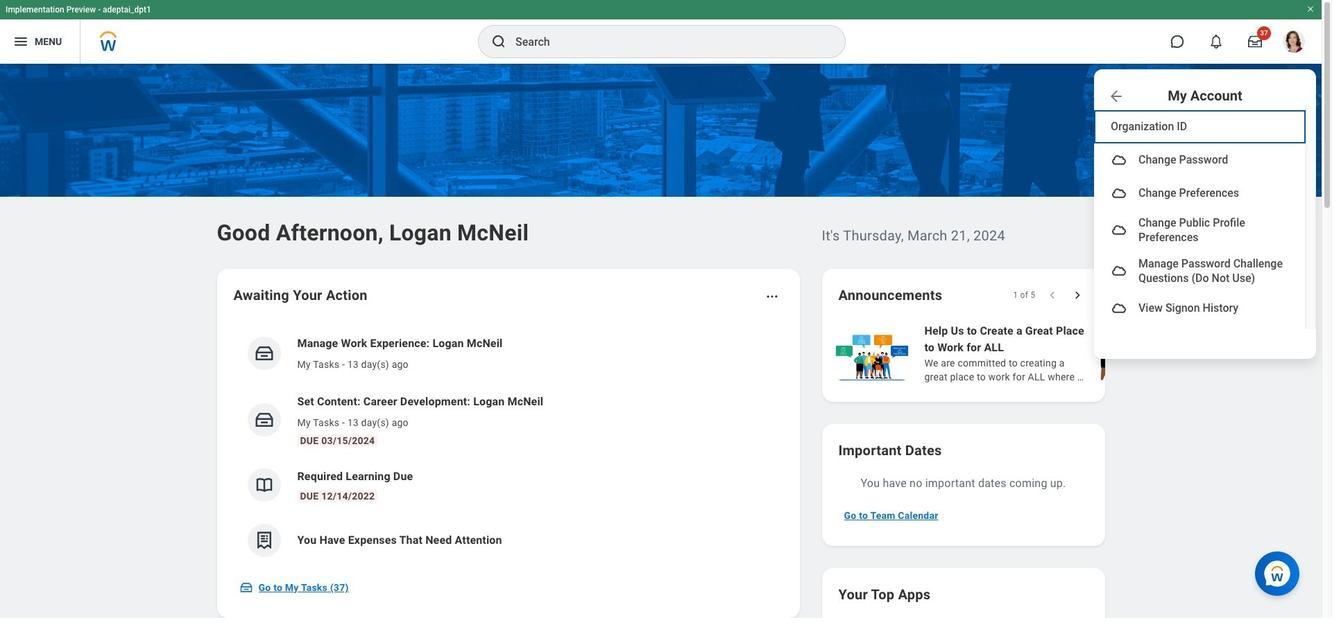 Task type: describe. For each thing, give the bounding box(es) containing it.
chevron right small image
[[1070, 289, 1084, 303]]

2 menu item from the top
[[1094, 177, 1306, 210]]

inbox image
[[254, 410, 274, 431]]

4 avatar image from the top
[[1111, 263, 1128, 280]]

notifications large image
[[1209, 35, 1223, 49]]

close environment banner image
[[1307, 5, 1315, 13]]

justify image
[[12, 33, 29, 50]]

1 horizontal spatial list
[[833, 322, 1332, 386]]

search image
[[491, 33, 507, 50]]

dashboard expenses image
[[254, 531, 274, 552]]

1 vertical spatial inbox image
[[239, 581, 253, 595]]

5 menu item from the top
[[1094, 292, 1306, 325]]

logan mcneil image
[[1283, 31, 1305, 53]]

chevron left small image
[[1045, 289, 1059, 303]]

Search Workday  search field
[[516, 26, 817, 57]]

3 menu item from the top
[[1094, 210, 1306, 251]]

book open image
[[254, 475, 274, 496]]

4 menu item from the top
[[1094, 251, 1306, 292]]

1 horizontal spatial inbox image
[[254, 343, 274, 364]]



Task type: locate. For each thing, give the bounding box(es) containing it.
1 avatar image from the top
[[1111, 152, 1128, 169]]

inbox image
[[254, 343, 274, 364], [239, 581, 253, 595]]

banner
[[0, 0, 1322, 359]]

list
[[833, 322, 1332, 386], [233, 325, 783, 569]]

back image
[[1108, 88, 1125, 104]]

0 vertical spatial inbox image
[[254, 343, 274, 364]]

1 menu item from the top
[[1094, 144, 1306, 177]]

inbox large image
[[1248, 35, 1262, 49]]

status
[[1013, 290, 1036, 301]]

0 horizontal spatial list
[[233, 325, 783, 569]]

menu
[[1094, 106, 1316, 329]]

2 avatar image from the top
[[1111, 185, 1128, 202]]

menu item
[[1094, 144, 1306, 177], [1094, 177, 1306, 210], [1094, 210, 1306, 251], [1094, 251, 1306, 292], [1094, 292, 1306, 325]]

main content
[[0, 64, 1332, 619]]

0 horizontal spatial inbox image
[[239, 581, 253, 595]]

avatar image
[[1111, 152, 1128, 169], [1111, 185, 1128, 202], [1111, 222, 1128, 239], [1111, 263, 1128, 280], [1111, 300, 1128, 317]]

3 avatar image from the top
[[1111, 222, 1128, 239]]

5 avatar image from the top
[[1111, 300, 1128, 317]]



Task type: vqa. For each thing, say whether or not it's contained in the screenshot.
fourth menu item from the bottom
yes



